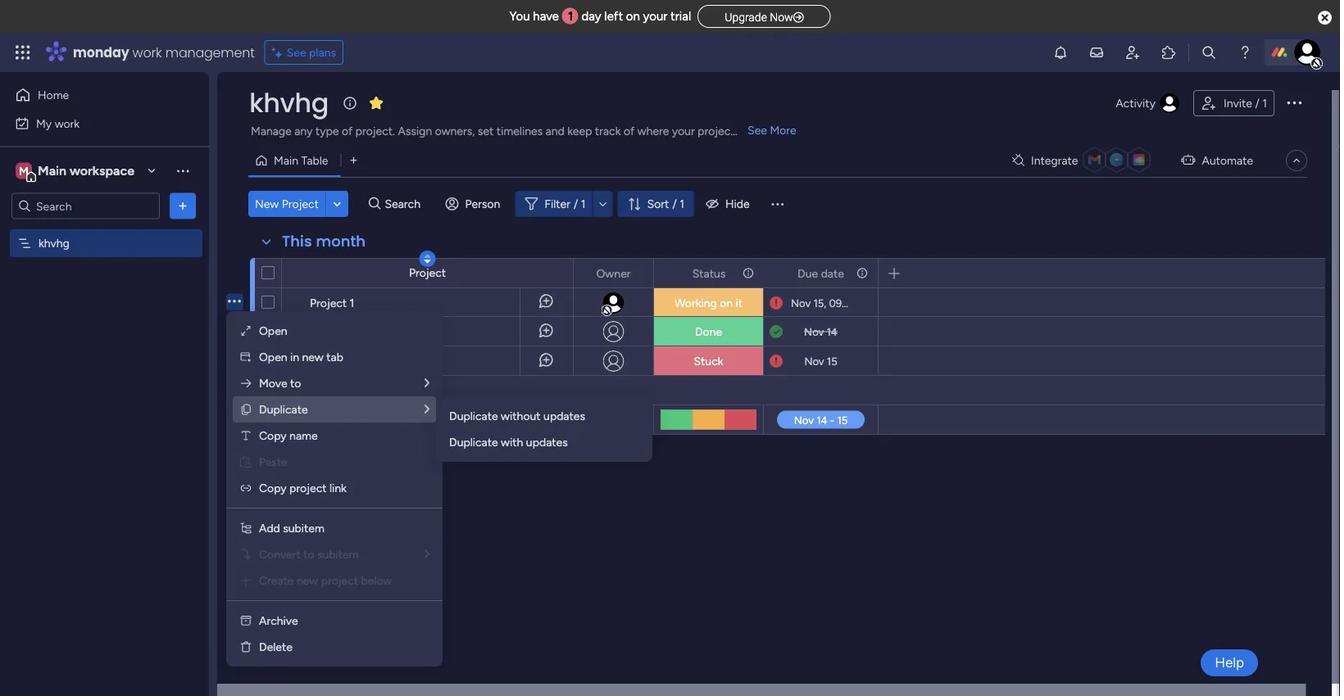 Task type: locate. For each thing, give the bounding box(es) containing it.
work
[[132, 43, 162, 61], [55, 116, 80, 130]]

see left 'plans'
[[287, 45, 306, 59]]

upgrade now
[[725, 10, 793, 24]]

1 vertical spatial to
[[303, 548, 314, 562]]

1 vertical spatial work
[[55, 116, 80, 130]]

main inside workspace selection element
[[38, 163, 66, 179]]

new project
[[255, 197, 319, 211]]

without
[[501, 409, 541, 423]]

1 horizontal spatial options image
[[1285, 92, 1304, 112]]

new left link at the bottom of page
[[304, 471, 326, 484]]

1 list arrow image from the top
[[425, 403, 430, 415]]

see for see more
[[748, 123, 767, 137]]

updates right with
[[526, 435, 568, 449]]

month
[[316, 231, 366, 252]]

invite
[[1224, 96, 1252, 110]]

0 horizontal spatial main
[[38, 163, 66, 179]]

project up tab
[[310, 296, 347, 309]]

1 right "invite"
[[1263, 96, 1267, 110]]

to right move
[[290, 376, 301, 390]]

1 vertical spatial updates
[[526, 435, 568, 449]]

1 vertical spatial khvhg
[[39, 236, 70, 250]]

new
[[302, 350, 324, 364], [304, 471, 326, 484], [297, 574, 318, 588]]

1 vertical spatial project
[[289, 481, 327, 495]]

1 vertical spatial subitem
[[317, 548, 359, 562]]

1 horizontal spatial on
[[720, 296, 733, 310]]

khvhg up "any"
[[249, 85, 329, 121]]

see left more
[[748, 123, 767, 137]]

help image
[[1237, 44, 1253, 61]]

open
[[259, 324, 287, 338], [259, 350, 287, 364]]

project
[[282, 197, 319, 211], [409, 266, 446, 280], [310, 296, 347, 309], [310, 355, 347, 368]]

1 horizontal spatial see
[[748, 123, 767, 137]]

new inside menu item
[[297, 574, 318, 588]]

on right left
[[626, 9, 640, 24]]

1 for you
[[568, 9, 573, 24]]

2 open from the top
[[259, 350, 287, 364]]

0 vertical spatial see
[[287, 45, 306, 59]]

sort desc image
[[424, 253, 431, 264]]

work right monday
[[132, 43, 162, 61]]

upgrade
[[725, 10, 767, 24]]

on left it
[[720, 296, 733, 310]]

filter / 1
[[545, 197, 586, 211]]

1 inside button
[[1263, 96, 1267, 110]]

project left 3
[[310, 355, 347, 368]]

open left in
[[259, 350, 287, 364]]

project.
[[355, 124, 395, 138]]

list arrow image
[[425, 403, 430, 415], [425, 548, 430, 560]]

0 horizontal spatial khvhg
[[39, 236, 70, 250]]

archive image
[[239, 614, 252, 628]]

move to image
[[239, 377, 252, 390]]

0 horizontal spatial to
[[290, 376, 301, 390]]

main left table
[[274, 154, 298, 168]]

0 vertical spatial to
[[290, 376, 301, 390]]

work right my
[[55, 116, 80, 130]]

1 horizontal spatial of
[[624, 124, 635, 138]]

new project button
[[248, 191, 325, 217]]

1 vertical spatial list arrow image
[[425, 548, 430, 560]]

owners,
[[435, 124, 475, 138]]

subitem up convert to subitem
[[283, 521, 324, 535]]

0 horizontal spatial /
[[574, 197, 578, 211]]

work for my
[[55, 116, 80, 130]]

15
[[827, 355, 837, 368]]

duplicate
[[259, 402, 308, 416], [449, 409, 498, 423], [449, 435, 498, 449]]

project down convert to subitem menu item
[[321, 574, 358, 588]]

0 horizontal spatial of
[[342, 124, 353, 138]]

project right new
[[282, 197, 319, 211]]

/ right sort
[[672, 197, 677, 211]]

1 vertical spatial copy
[[259, 481, 287, 495]]

project for project 3
[[310, 355, 347, 368]]

on
[[626, 9, 640, 24], [720, 296, 733, 310]]

1 open from the top
[[259, 324, 287, 338]]

nov left 14
[[804, 325, 824, 338]]

delete
[[259, 640, 293, 654]]

home button
[[10, 82, 176, 108]]

now
[[770, 10, 793, 24]]

1 left arrow down image on the left top
[[581, 197, 586, 211]]

workspace options image
[[175, 163, 191, 179]]

my work button
[[10, 110, 176, 136]]

1 vertical spatial open
[[259, 350, 287, 364]]

0 vertical spatial nov
[[791, 296, 811, 309]]

1 column information image from the left
[[742, 266, 755, 280]]

your left trial
[[643, 9, 668, 24]]

column information image
[[742, 266, 755, 280], [856, 266, 869, 280]]

1 horizontal spatial work
[[132, 43, 162, 61]]

1 horizontal spatial khvhg
[[249, 85, 329, 121]]

0 vertical spatial on
[[626, 9, 640, 24]]

2 copy from the top
[[259, 481, 287, 495]]

my
[[36, 116, 52, 130]]

1 left day
[[568, 9, 573, 24]]

column information image right date
[[856, 266, 869, 280]]

duplicate image
[[239, 403, 252, 416]]

1 vertical spatial add
[[259, 521, 280, 535]]

select product image
[[15, 44, 31, 61]]

link
[[329, 481, 347, 495]]

due date
[[798, 266, 844, 280]]

of right track
[[624, 124, 635, 138]]

filter
[[545, 197, 570, 211]]

0 vertical spatial work
[[132, 43, 162, 61]]

list arrow image for duplicate
[[425, 403, 430, 415]]

paste image
[[239, 455, 252, 468]]

1 horizontal spatial add
[[280, 471, 301, 484]]

owner
[[596, 266, 631, 280]]

where
[[637, 124, 669, 138]]

1 copy from the top
[[259, 429, 287, 443]]

duplicate down move to
[[259, 402, 308, 416]]

notifications image
[[1053, 44, 1069, 61]]

working on it
[[675, 296, 743, 310]]

duplicate for duplicate with updates
[[449, 435, 498, 449]]

main inside button
[[274, 154, 298, 168]]

2 vertical spatial project
[[321, 574, 358, 588]]

open right the open image
[[259, 324, 287, 338]]

0 vertical spatial updates
[[544, 409, 585, 423]]

0 horizontal spatial see
[[287, 45, 306, 59]]

0 vertical spatial subitem
[[283, 521, 324, 535]]

2 vertical spatial nov
[[804, 355, 824, 368]]

hide
[[725, 197, 750, 211]]

invite / 1 button
[[1193, 90, 1275, 116]]

0 vertical spatial options image
[[1285, 92, 1304, 112]]

new down convert to subitem
[[297, 574, 318, 588]]

of
[[342, 124, 353, 138], [624, 124, 635, 138]]

your right where on the top left of the page
[[672, 124, 695, 138]]

new inside button
[[304, 471, 326, 484]]

main for main table
[[274, 154, 298, 168]]

your
[[643, 9, 668, 24], [672, 124, 695, 138]]

0 horizontal spatial add
[[259, 521, 280, 535]]

invite / 1
[[1224, 96, 1267, 110]]

subitem up create new project below menu item
[[317, 548, 359, 562]]

add inside button
[[280, 471, 301, 484]]

duplicate left with
[[449, 435, 498, 449]]

inbox image
[[1089, 44, 1105, 61]]

1 vertical spatial on
[[720, 296, 733, 310]]

to inside menu item
[[303, 548, 314, 562]]

convert to subitem menu item
[[239, 545, 430, 564]]

add subitem
[[259, 521, 324, 535]]

show board description image
[[340, 95, 360, 111]]

angle down image
[[333, 198, 341, 210]]

/ inside button
[[1255, 96, 1260, 110]]

project left stands.
[[698, 124, 735, 138]]

1 vertical spatial your
[[672, 124, 695, 138]]

arrow down image
[[593, 194, 613, 214]]

15,
[[813, 296, 826, 309]]

1 for filter
[[581, 197, 586, 211]]

add subitem image
[[239, 522, 252, 535]]

2 horizontal spatial /
[[1255, 96, 1260, 110]]

khvhg down search in workspace field
[[39, 236, 70, 250]]

0 vertical spatial copy
[[259, 429, 287, 443]]

copy up paste
[[259, 429, 287, 443]]

duplicate for duplicate
[[259, 402, 308, 416]]

2 vertical spatial new
[[297, 574, 318, 588]]

group
[[329, 471, 359, 484]]

column information image for status
[[742, 266, 755, 280]]

0 vertical spatial open
[[259, 324, 287, 338]]

to for convert
[[303, 548, 314, 562]]

nov 15, 09:00 am
[[791, 296, 877, 309]]

trial
[[671, 9, 691, 24]]

0 vertical spatial add
[[280, 471, 301, 484]]

project inside button
[[282, 197, 319, 211]]

1 vertical spatial new
[[304, 471, 326, 484]]

1 for sort
[[680, 197, 684, 211]]

open image
[[239, 324, 252, 337]]

khvhg inside list box
[[39, 236, 70, 250]]

below
[[361, 574, 392, 588]]

convert
[[259, 548, 301, 562]]

0 horizontal spatial work
[[55, 116, 80, 130]]

create new project below image
[[239, 574, 252, 587]]

invite members image
[[1125, 44, 1141, 61]]

add new group button
[[250, 464, 366, 491]]

it
[[736, 296, 743, 310]]

options image down workspace options icon
[[175, 198, 191, 214]]

This month field
[[278, 231, 370, 252]]

options image
[[1285, 92, 1304, 112], [175, 198, 191, 214]]

column information image up it
[[742, 266, 755, 280]]

gary orlando image
[[1294, 39, 1321, 66]]

dapulse rightstroke image
[[793, 11, 804, 23]]

0 horizontal spatial on
[[626, 9, 640, 24]]

duplicate up duplicate with updates
[[449, 409, 498, 423]]

new right in
[[302, 350, 324, 364]]

new
[[255, 197, 279, 211]]

0 horizontal spatial column information image
[[742, 266, 755, 280]]

see
[[287, 45, 306, 59], [748, 123, 767, 137]]

project
[[698, 124, 735, 138], [289, 481, 327, 495], [321, 574, 358, 588]]

nov left 15,
[[791, 296, 811, 309]]

more
[[770, 123, 797, 137]]

nov left "15"
[[804, 355, 824, 368]]

work inside my work button
[[55, 116, 80, 130]]

in
[[290, 350, 299, 364]]

1 vertical spatial nov
[[804, 325, 824, 338]]

updates right without
[[544, 409, 585, 423]]

to right convert
[[303, 548, 314, 562]]

0 horizontal spatial your
[[643, 9, 668, 24]]

see plans
[[287, 45, 336, 59]]

1 vertical spatial options image
[[175, 198, 191, 214]]

subitem
[[283, 521, 324, 535], [317, 548, 359, 562]]

14
[[827, 325, 838, 338]]

of right type on the top
[[342, 124, 353, 138]]

0 vertical spatial new
[[302, 350, 324, 364]]

09:00
[[829, 296, 858, 309]]

1 vertical spatial see
[[748, 123, 767, 137]]

project down 'sort desc' icon
[[409, 266, 446, 280]]

subitem inside menu item
[[317, 548, 359, 562]]

/ right "invite"
[[1255, 96, 1260, 110]]

updates for duplicate with updates
[[526, 435, 568, 449]]

menu image
[[769, 196, 786, 212]]

1 horizontal spatial main
[[274, 154, 298, 168]]

add right the add subitem icon at the bottom
[[259, 521, 280, 535]]

see inside button
[[287, 45, 306, 59]]

open in new tab image
[[239, 350, 252, 364]]

nov for nov 14
[[804, 325, 824, 338]]

copy down paste
[[259, 481, 287, 495]]

and
[[546, 124, 565, 138]]

0 horizontal spatial options image
[[175, 198, 191, 214]]

0 vertical spatial khvhg
[[249, 85, 329, 121]]

duplicate without updates
[[449, 409, 585, 423]]

option
[[0, 229, 209, 232]]

1 right sort
[[680, 197, 684, 211]]

add down paste
[[280, 471, 301, 484]]

see for see plans
[[287, 45, 306, 59]]

2 of from the left
[[624, 124, 635, 138]]

khvhg list box
[[0, 226, 209, 479]]

1 horizontal spatial column information image
[[856, 266, 869, 280]]

1 horizontal spatial /
[[672, 197, 677, 211]]

home
[[38, 88, 69, 102]]

v2 done deadline image
[[770, 324, 783, 339]]

options image right invite / 1
[[1285, 92, 1304, 112]]

my work
[[36, 116, 80, 130]]

main right workspace icon
[[38, 163, 66, 179]]

working
[[675, 296, 717, 310]]

1 for invite
[[1263, 96, 1267, 110]]

remove from favorites image
[[368, 95, 384, 111]]

any
[[294, 124, 313, 138]]

to
[[290, 376, 301, 390], [303, 548, 314, 562]]

0 vertical spatial list arrow image
[[425, 403, 430, 415]]

/
[[1255, 96, 1260, 110], [574, 197, 578, 211], [672, 197, 677, 211]]

2 list arrow image from the top
[[425, 548, 430, 560]]

convert to subitem image
[[239, 548, 252, 561]]

copy name
[[259, 429, 318, 443]]

/ right filter
[[574, 197, 578, 211]]

convert to subitem
[[259, 548, 359, 562]]

2 column information image from the left
[[856, 266, 869, 280]]

project left link at the bottom of page
[[289, 481, 327, 495]]

1 horizontal spatial to
[[303, 548, 314, 562]]

add for add subitem
[[259, 521, 280, 535]]



Task type: describe. For each thing, give the bounding box(es) containing it.
nov 15
[[804, 355, 837, 368]]

set
[[478, 124, 494, 138]]

status
[[692, 266, 726, 280]]

this
[[282, 231, 312, 252]]

duplicate with updates
[[449, 435, 568, 449]]

manage
[[251, 124, 292, 138]]

project 1
[[310, 296, 354, 309]]

name
[[289, 429, 318, 443]]

done
[[695, 325, 722, 339]]

open in new tab
[[259, 350, 343, 364]]

date
[[821, 266, 844, 280]]

keep
[[567, 124, 592, 138]]

stuck
[[694, 354, 723, 368]]

monday
[[73, 43, 129, 61]]

with
[[501, 435, 523, 449]]

updates for duplicate without updates
[[544, 409, 585, 423]]

/ for invite
[[1255, 96, 1260, 110]]

copy for copy project link
[[259, 481, 287, 495]]

management
[[165, 43, 255, 61]]

move
[[259, 376, 287, 390]]

upgrade now link
[[698, 5, 831, 28]]

dapulse close image
[[1318, 9, 1332, 26]]

workspace
[[70, 163, 134, 179]]

stands.
[[738, 124, 774, 138]]

table
[[301, 154, 328, 168]]

sort
[[647, 197, 669, 211]]

main workspace
[[38, 163, 134, 179]]

khvhg field
[[245, 85, 333, 121]]

left
[[604, 9, 623, 24]]

new for group
[[304, 471, 326, 484]]

type
[[316, 124, 339, 138]]

Status field
[[688, 264, 730, 282]]

paste menu item
[[233, 449, 436, 475]]

to for move
[[290, 376, 301, 390]]

activity button
[[1109, 90, 1187, 116]]

v2 overdue deadline image
[[770, 353, 783, 369]]

monday work management
[[73, 43, 255, 61]]

see plans button
[[265, 40, 344, 65]]

open for open
[[259, 324, 287, 338]]

autopilot image
[[1182, 149, 1195, 170]]

manage any type of project. assign owners, set timelines and keep track of where your project stands.
[[251, 124, 774, 138]]

copy project link
[[259, 481, 347, 495]]

duplicate for duplicate without updates
[[449, 409, 498, 423]]

copy project link image
[[239, 482, 252, 495]]

help button
[[1201, 650, 1258, 677]]

main for main workspace
[[38, 163, 66, 179]]

1 of from the left
[[342, 124, 353, 138]]

apps image
[[1161, 44, 1177, 61]]

create new project below menu item
[[239, 571, 430, 591]]

add new group
[[280, 471, 359, 484]]

copy for copy name
[[259, 429, 287, 443]]

m
[[19, 164, 29, 178]]

archive
[[259, 614, 298, 628]]

track
[[595, 124, 621, 138]]

see more
[[748, 123, 797, 137]]

project for project 1
[[310, 296, 347, 309]]

help
[[1215, 655, 1244, 672]]

paste
[[259, 455, 287, 469]]

nov 14
[[804, 325, 838, 338]]

collapse board header image
[[1290, 154, 1303, 167]]

tab
[[326, 350, 343, 364]]

open for open in new tab
[[259, 350, 287, 364]]

workspace selection element
[[16, 161, 137, 182]]

Search in workspace field
[[34, 197, 137, 216]]

hide button
[[699, 191, 760, 217]]

nov for nov 15
[[804, 355, 824, 368]]

work for monday
[[132, 43, 162, 61]]

search everything image
[[1201, 44, 1217, 61]]

main table
[[274, 154, 328, 168]]

Due date field
[[794, 264, 848, 282]]

add view image
[[350, 155, 357, 167]]

due
[[798, 266, 818, 280]]

workspace image
[[16, 162, 32, 180]]

1 up 3
[[350, 296, 354, 309]]

project inside create new project below menu item
[[321, 574, 358, 588]]

person button
[[439, 191, 510, 217]]

project 3
[[310, 355, 356, 368]]

Search field
[[381, 193, 430, 216]]

add for add new group
[[280, 471, 301, 484]]

see more link
[[746, 122, 798, 139]]

this month
[[282, 231, 366, 252]]

integrate
[[1031, 154, 1078, 168]]

v2 overdue deadline image
[[770, 295, 783, 311]]

/ for filter
[[574, 197, 578, 211]]

0 vertical spatial your
[[643, 9, 668, 24]]

create new project below
[[259, 574, 392, 588]]

timelines
[[497, 124, 543, 138]]

v2 search image
[[369, 195, 381, 213]]

you
[[509, 9, 530, 24]]

list arrow image
[[425, 377, 430, 389]]

create
[[259, 574, 294, 588]]

person
[[465, 197, 500, 211]]

you have 1 day left on your trial
[[509, 9, 691, 24]]

Owner field
[[592, 264, 635, 282]]

assign
[[398, 124, 432, 138]]

activity
[[1116, 96, 1156, 110]]

plans
[[309, 45, 336, 59]]

/ for sort
[[672, 197, 677, 211]]

move to
[[259, 376, 301, 390]]

copy name image
[[239, 429, 252, 442]]

nov for nov 15, 09:00 am
[[791, 296, 811, 309]]

have
[[533, 9, 559, 24]]

column information image for due date
[[856, 266, 869, 280]]

sort / 1
[[647, 197, 684, 211]]

new for project
[[297, 574, 318, 588]]

project for project
[[409, 266, 446, 280]]

day
[[582, 9, 601, 24]]

dapulse integrations image
[[1012, 155, 1025, 167]]

3
[[350, 355, 356, 368]]

1 horizontal spatial your
[[672, 124, 695, 138]]

automate
[[1202, 154, 1253, 168]]

list arrow image for convert to subitem
[[425, 548, 430, 560]]

delete image
[[239, 641, 252, 654]]

0 vertical spatial project
[[698, 124, 735, 138]]



Task type: vqa. For each thing, say whether or not it's contained in the screenshot.
People link
no



